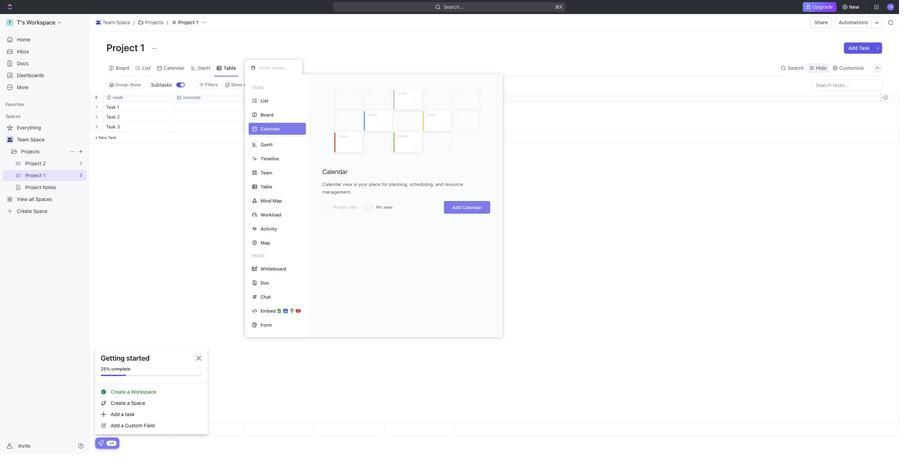 Task type: locate. For each thing, give the bounding box(es) containing it.
pages
[[252, 254, 265, 258]]

grid
[[90, 93, 899, 436]]

1 vertical spatial team space link
[[17, 134, 85, 145]]

1 vertical spatial to
[[248, 125, 254, 129]]

tree
[[3, 122, 86, 217]]

task down ‎task 2
[[106, 124, 116, 130]]

0 vertical spatial to
[[248, 115, 254, 119]]

close image
[[196, 356, 201, 361]]

1 horizontal spatial projects link
[[136, 18, 165, 27]]

mind
[[261, 198, 271, 204]]

1 to from the top
[[248, 115, 254, 119]]

project 1
[[178, 19, 198, 25], [106, 42, 147, 53]]

add for add calendar
[[452, 205, 461, 210]]

board left list link
[[116, 65, 129, 71]]

new
[[849, 4, 859, 10], [99, 135, 107, 140]]

2 create from the top
[[111, 400, 126, 406]]

add left task
[[111, 412, 120, 418]]

1 vertical spatial team
[[17, 137, 29, 143]]

inbox link
[[3, 46, 86, 57]]

task up customize
[[859, 45, 870, 51]]

tasks
[[252, 85, 264, 90]]

0 horizontal spatial 3
[[95, 124, 98, 129]]

view
[[343, 182, 352, 187], [348, 205, 357, 210], [384, 205, 393, 210]]

1 vertical spatial map
[[261, 240, 270, 246]]

‎task 2
[[106, 114, 120, 120]]

calendar inside calendar view is your place for planning, scheduling, and resource management.
[[322, 182, 341, 187]]

3 left task 3
[[95, 124, 98, 129]]

set priority element
[[384, 103, 394, 113], [384, 112, 394, 123], [384, 122, 394, 133]]

to for ‎task 2
[[248, 115, 254, 119]]

0 horizontal spatial space
[[30, 137, 45, 143]]

1 vertical spatial to do cell
[[244, 122, 314, 131]]

2 up task 3
[[117, 114, 120, 120]]

onboarding checklist button image
[[98, 441, 104, 446]]

user group image
[[96, 21, 101, 24], [7, 138, 12, 142]]

a up task
[[127, 400, 130, 406]]

0 vertical spatial projects
[[145, 19, 164, 25]]

1 vertical spatial team space
[[17, 137, 45, 143]]

projects link
[[136, 18, 165, 27], [21, 146, 67, 157]]

team space
[[103, 19, 130, 25], [17, 137, 45, 143]]

new inside button
[[849, 4, 859, 10]]

task for new task
[[108, 135, 116, 140]]

1 vertical spatial project 1
[[106, 42, 147, 53]]

0 vertical spatial list
[[142, 65, 151, 71]]

list down tasks
[[261, 98, 269, 103]]

0 vertical spatial team space
[[103, 19, 130, 25]]

0 vertical spatial to do
[[248, 115, 261, 119]]

set priority image
[[384, 103, 394, 113], [384, 112, 394, 123]]

1 horizontal spatial list
[[261, 98, 269, 103]]

0 horizontal spatial project 1
[[106, 42, 147, 53]]

user group image inside tree
[[7, 138, 12, 142]]

2 to do from the top
[[248, 125, 261, 129]]

press space to select this row. row containing 1
[[90, 102, 104, 112]]

0 horizontal spatial team
[[17, 137, 29, 143]]

private
[[333, 205, 347, 210]]

0 vertical spatial gantt
[[198, 65, 211, 71]]

add for add task
[[848, 45, 858, 51]]

2 set priority element from the top
[[384, 112, 394, 123]]

team space inside tree
[[17, 137, 45, 143]]

0 vertical spatial task
[[859, 45, 870, 51]]

to do for ‎task 2
[[248, 115, 261, 119]]

create for create a workspace
[[111, 389, 126, 395]]

do up timeline
[[255, 125, 261, 129]]

1 vertical spatial user group image
[[7, 138, 12, 142]]

1 horizontal spatial project
[[178, 19, 195, 25]]

3 inside "press space to select this row." row
[[117, 124, 120, 130]]

0 horizontal spatial projects link
[[21, 146, 67, 157]]

1 vertical spatial projects link
[[21, 146, 67, 157]]

view inside calendar view is your place for planning, scheduling, and resource management.
[[343, 182, 352, 187]]

docs link
[[3, 58, 86, 69]]

table up "mind"
[[261, 184, 272, 189]]

0 horizontal spatial new
[[99, 135, 107, 140]]

#
[[95, 95, 98, 100]]

2 inside 1 2 3
[[95, 114, 98, 119]]

1 to do cell from the top
[[244, 112, 314, 122]]

view left is
[[343, 182, 352, 187]]

1 vertical spatial task
[[106, 124, 116, 130]]

0 horizontal spatial projects
[[21, 149, 40, 155]]

‎task down ‎task 1
[[106, 114, 116, 120]]

0 vertical spatial space
[[116, 19, 130, 25]]

0 horizontal spatial project
[[106, 42, 138, 53]]

place
[[369, 182, 380, 187]]

1 horizontal spatial new
[[849, 4, 859, 10]]

create up create a space
[[111, 389, 126, 395]]

create a workspace
[[111, 389, 156, 395]]

row
[[104, 93, 455, 102]]

0 vertical spatial to do cell
[[244, 112, 314, 122]]

private view
[[333, 205, 357, 210]]

chat
[[261, 294, 271, 300]]

1/4
[[109, 441, 114, 446]]

new up automations
[[849, 4, 859, 10]]

home link
[[3, 34, 86, 45]]

1 set priority image from the top
[[384, 103, 394, 113]]

0 horizontal spatial team space
[[17, 137, 45, 143]]

gantt up timeline
[[261, 142, 273, 147]]

pin view
[[376, 205, 393, 210]]

table link
[[222, 63, 236, 73]]

search button
[[779, 63, 806, 73]]

to for task 3
[[248, 125, 254, 129]]

a down add a task
[[121, 423, 124, 429]]

1 horizontal spatial team
[[103, 19, 115, 25]]

task down task 3
[[108, 135, 116, 140]]

add a custom field
[[111, 423, 155, 429]]

list up subtasks button
[[142, 65, 151, 71]]

‎task up ‎task 2
[[106, 104, 116, 110]]

0 vertical spatial ‎task
[[106, 104, 116, 110]]

2 to from the top
[[248, 125, 254, 129]]

‎task 1
[[106, 104, 119, 110]]

activity
[[261, 226, 277, 232]]

1 horizontal spatial 3
[[117, 124, 120, 130]]

1 inside "press space to select this row." row
[[117, 104, 119, 110]]

1 vertical spatial create
[[111, 400, 126, 406]]

2 left ‎task 2
[[95, 114, 98, 119]]

to do cell
[[244, 112, 314, 122], [244, 122, 314, 131]]

calendar
[[164, 65, 185, 71], [322, 168, 348, 176], [322, 182, 341, 187], [462, 205, 482, 210]]

projects inside tree
[[21, 149, 40, 155]]

new task
[[99, 135, 116, 140]]

table
[[224, 65, 236, 71], [261, 184, 272, 189]]

do
[[255, 115, 261, 119], [255, 125, 261, 129]]

subtasks
[[151, 82, 172, 88]]

gantt
[[198, 65, 211, 71], [261, 142, 273, 147]]

1 vertical spatial do
[[255, 125, 261, 129]]

new down task 3
[[99, 135, 107, 140]]

board down tasks
[[261, 112, 273, 117]]

1 vertical spatial list
[[261, 98, 269, 103]]

0 horizontal spatial /
[[133, 19, 135, 25]]

view for private view
[[384, 205, 393, 210]]

0 horizontal spatial user group image
[[7, 138, 12, 142]]

1 vertical spatial ‎task
[[106, 114, 116, 120]]

gantt left table link
[[198, 65, 211, 71]]

1 vertical spatial board
[[261, 112, 273, 117]]

whiteboard
[[261, 266, 286, 272]]

2 horizontal spatial space
[[131, 400, 145, 406]]

0 horizontal spatial map
[[261, 240, 270, 246]]

do down tasks
[[255, 115, 261, 119]]

tree containing team space
[[3, 122, 86, 217]]

is
[[354, 182, 357, 187]]

25% complete
[[101, 367, 130, 372]]

1 horizontal spatial map
[[273, 198, 282, 204]]

map down activity
[[261, 240, 270, 246]]

view right pin
[[384, 205, 393, 210]]

add for add a task
[[111, 412, 120, 418]]

1 horizontal spatial table
[[261, 184, 272, 189]]

1 ‎task from the top
[[106, 104, 116, 110]]

2 vertical spatial team
[[261, 170, 272, 175]]

row group
[[90, 102, 104, 144], [104, 102, 455, 144], [881, 102, 899, 144], [881, 424, 899, 436]]

0 vertical spatial board
[[116, 65, 129, 71]]

0 vertical spatial user group image
[[96, 21, 101, 24]]

a
[[127, 389, 130, 395], [127, 400, 130, 406], [121, 412, 124, 418], [121, 423, 124, 429]]

1 to do from the top
[[248, 115, 261, 119]]

0 vertical spatial team space link
[[94, 18, 132, 27]]

create up add a task
[[111, 400, 126, 406]]

space
[[116, 19, 130, 25], [30, 137, 45, 143], [131, 400, 145, 406]]

add inside add task button
[[848, 45, 858, 51]]

2 vertical spatial task
[[108, 135, 116, 140]]

1 vertical spatial gantt
[[261, 142, 273, 147]]

to do
[[248, 115, 261, 119], [248, 125, 261, 129]]

map right "mind"
[[273, 198, 282, 204]]

task 3
[[106, 124, 120, 130]]

task
[[859, 45, 870, 51], [106, 124, 116, 130], [108, 135, 116, 140]]

1 horizontal spatial user group image
[[96, 21, 101, 24]]

Search tasks... text field
[[812, 80, 882, 90]]

3 set priority element from the top
[[384, 122, 394, 133]]

0 vertical spatial new
[[849, 4, 859, 10]]

complete
[[111, 367, 130, 372]]

0 vertical spatial do
[[255, 115, 261, 119]]

calendar link
[[162, 63, 185, 73]]

press space to select this row. row
[[90, 102, 104, 112], [104, 102, 455, 113], [90, 112, 104, 122], [104, 112, 455, 123], [90, 122, 104, 132], [104, 122, 455, 133], [104, 424, 455, 436]]

to
[[248, 115, 254, 119], [248, 125, 254, 129]]

1 horizontal spatial team space
[[103, 19, 130, 25]]

doc
[[261, 280, 269, 286]]

a left task
[[121, 412, 124, 418]]

space inside tree
[[30, 137, 45, 143]]

table up the show
[[224, 65, 236, 71]]

2 for 1
[[95, 114, 98, 119]]

add down add a task
[[111, 423, 120, 429]]

create
[[111, 389, 126, 395], [111, 400, 126, 406]]

add for add a custom field
[[111, 423, 120, 429]]

add down resource
[[452, 205, 461, 210]]

1 horizontal spatial gantt
[[261, 142, 273, 147]]

1 horizontal spatial project 1
[[178, 19, 198, 25]]

0 vertical spatial create
[[111, 389, 126, 395]]

and
[[435, 182, 443, 187]]

2 inside "press space to select this row." row
[[117, 114, 120, 120]]

add task button
[[844, 42, 874, 54]]

0 horizontal spatial list
[[142, 65, 151, 71]]

task inside button
[[859, 45, 870, 51]]

timeline
[[261, 156, 279, 161]]

docs
[[17, 60, 28, 66]]

team inside tree
[[17, 137, 29, 143]]

/
[[133, 19, 135, 25], [167, 19, 168, 25]]

1 horizontal spatial /
[[167, 19, 168, 25]]

add
[[848, 45, 858, 51], [452, 205, 461, 210], [111, 412, 120, 418], [111, 423, 120, 429]]

a for workspace
[[127, 389, 130, 395]]

1 vertical spatial to do
[[248, 125, 261, 129]]

add task
[[848, 45, 870, 51]]

1 do from the top
[[255, 115, 261, 119]]

team space link
[[94, 18, 132, 27], [17, 134, 85, 145]]

create for create a space
[[111, 400, 126, 406]]

new button
[[839, 1, 864, 13]]

2 do from the top
[[255, 125, 261, 129]]

2 set priority image from the top
[[384, 112, 394, 123]]

0 vertical spatial map
[[273, 198, 282, 204]]

1 horizontal spatial 2
[[117, 114, 120, 120]]

board link
[[114, 63, 129, 73]]

0 vertical spatial table
[[224, 65, 236, 71]]

a up create a space
[[127, 389, 130, 395]]

0 vertical spatial projects link
[[136, 18, 165, 27]]

2 vertical spatial space
[[131, 400, 145, 406]]

1 vertical spatial new
[[99, 135, 107, 140]]

1 horizontal spatial team space link
[[94, 18, 132, 27]]

1 create from the top
[[111, 389, 126, 395]]

map
[[273, 198, 282, 204], [261, 240, 270, 246]]

‎task
[[106, 104, 116, 110], [106, 114, 116, 120]]

1 inside 1 2 3
[[96, 105, 98, 109]]

cell
[[174, 102, 244, 112], [244, 102, 314, 112], [314, 102, 385, 112], [174, 112, 244, 122], [314, 112, 385, 122], [174, 122, 244, 131], [314, 122, 385, 131]]

2 to do cell from the top
[[244, 122, 314, 131]]

1 2 3
[[95, 105, 98, 129]]

3 down ‎task 2
[[117, 124, 120, 130]]

1
[[196, 19, 198, 25], [140, 42, 145, 53], [117, 104, 119, 110], [96, 105, 98, 109]]

0 horizontal spatial team space link
[[17, 134, 85, 145]]

set priority element for 3
[[384, 122, 394, 133]]

spaces
[[6, 114, 21, 119]]

search...
[[444, 4, 464, 10]]

2 ‎task from the top
[[106, 114, 116, 120]]

1 vertical spatial projects
[[21, 149, 40, 155]]

1 set priority element from the top
[[384, 103, 394, 113]]

2 / from the left
[[167, 19, 168, 25]]

1 vertical spatial table
[[261, 184, 272, 189]]

1 vertical spatial space
[[30, 137, 45, 143]]

add up customize
[[848, 45, 858, 51]]

0 horizontal spatial 2
[[95, 114, 98, 119]]



Task type: vqa. For each thing, say whether or not it's contained in the screenshot.
link to task or doc dropdown button
no



Task type: describe. For each thing, give the bounding box(es) containing it.
subtasks button
[[148, 79, 176, 91]]

1 horizontal spatial board
[[261, 112, 273, 117]]

do for task 3
[[255, 125, 261, 129]]

set priority image for ‎task 2
[[384, 112, 394, 123]]

2 for ‎task
[[117, 114, 120, 120]]

getting
[[101, 354, 125, 362]]

row group containing 1 2 3
[[90, 102, 104, 144]]

create a space
[[111, 400, 145, 406]]

management.
[[322, 189, 351, 195]]

gantt link
[[196, 63, 211, 73]]

pin
[[376, 205, 382, 210]]

1 horizontal spatial space
[[116, 19, 130, 25]]

set priority element for 2
[[384, 112, 394, 123]]

user group image inside team space link
[[96, 21, 101, 24]]

calendar view is your place for planning, scheduling, and resource management.
[[322, 182, 463, 195]]

Enter name... field
[[259, 65, 297, 71]]

press space to select this row. row containing ‎task 2
[[104, 112, 455, 123]]

your
[[358, 182, 368, 187]]

do for ‎task 2
[[255, 115, 261, 119]]

1 vertical spatial project
[[106, 42, 138, 53]]

‎task for ‎task 2
[[106, 114, 116, 120]]

‎task for ‎task 1
[[106, 104, 116, 110]]

new for new task
[[99, 135, 107, 140]]

0 vertical spatial team
[[103, 19, 115, 25]]

form
[[261, 322, 272, 328]]

resource
[[445, 182, 463, 187]]

projects link inside tree
[[21, 146, 67, 157]]

automations button
[[835, 17, 872, 28]]

task inside "press space to select this row." row
[[106, 124, 116, 130]]

list link
[[141, 63, 151, 73]]

invite
[[18, 443, 30, 449]]

sidebar navigation
[[0, 14, 90, 454]]

0 vertical spatial project 1
[[178, 19, 198, 25]]

a for space
[[127, 400, 130, 406]]

view for calendar
[[343, 182, 352, 187]]

search
[[788, 65, 804, 71]]

press space to select this row. row containing ‎task 1
[[104, 102, 455, 113]]

upgrade link
[[803, 2, 836, 12]]

customize button
[[830, 63, 866, 73]]

view
[[254, 65, 265, 71]]

workload
[[261, 212, 281, 218]]

dashboards link
[[3, 70, 86, 81]]

press space to select this row. row containing 3
[[90, 122, 104, 132]]

task
[[125, 412, 135, 418]]

show closed
[[231, 82, 257, 87]]

set priority image for ‎task 1
[[384, 103, 394, 113]]

favorites
[[6, 102, 24, 107]]

1 / from the left
[[133, 19, 135, 25]]

favorites button
[[3, 100, 27, 109]]

field
[[144, 423, 155, 429]]

automations
[[839, 19, 868, 25]]

upgrade
[[813, 4, 833, 10]]

to do cell for ‎task 2
[[244, 112, 314, 122]]

show
[[231, 82, 242, 87]]

to do cell for task 3
[[244, 122, 314, 131]]

⌘k
[[555, 4, 563, 10]]

add calendar
[[452, 205, 482, 210]]

tree inside the sidebar navigation
[[3, 122, 86, 217]]

workspace
[[131, 389, 156, 395]]

to do for task 3
[[248, 125, 261, 129]]

for
[[382, 182, 388, 187]]

0 horizontal spatial board
[[116, 65, 129, 71]]

2 horizontal spatial team
[[261, 170, 272, 175]]

embed
[[261, 308, 276, 314]]

dashboards
[[17, 72, 44, 78]]

hide button
[[808, 63, 829, 73]]

closed
[[243, 82, 257, 87]]

0 horizontal spatial table
[[224, 65, 236, 71]]

scheduling,
[[410, 182, 434, 187]]

project 1 link
[[170, 18, 200, 27]]

0 horizontal spatial gantt
[[198, 65, 211, 71]]

mind map
[[261, 198, 282, 204]]

25%
[[101, 367, 110, 372]]

share
[[815, 19, 828, 25]]

a for task
[[121, 412, 124, 418]]

new for new
[[849, 4, 859, 10]]

planning,
[[389, 182, 408, 187]]

show closed button
[[222, 81, 260, 89]]

inbox
[[17, 48, 29, 54]]

started
[[126, 354, 150, 362]]

press space to select this row. row containing 2
[[90, 112, 104, 122]]

view button
[[245, 60, 268, 76]]

share button
[[810, 17, 832, 28]]

press space to select this row. row containing task 3
[[104, 122, 455, 133]]

0 vertical spatial project
[[178, 19, 195, 25]]

custom
[[125, 423, 143, 429]]

view right private
[[348, 205, 357, 210]]

grid containing ‎task 1
[[90, 93, 899, 436]]

home
[[17, 37, 30, 42]]

getting started
[[101, 354, 150, 362]]

set priority element for 1
[[384, 103, 394, 113]]

customize
[[839, 65, 864, 71]]

set priority image
[[384, 122, 394, 133]]

task for add task
[[859, 45, 870, 51]]

row group containing ‎task 1
[[104, 102, 455, 144]]

a for custom
[[121, 423, 124, 429]]

hide
[[816, 65, 827, 71]]

1 horizontal spatial projects
[[145, 19, 164, 25]]

onboarding checklist button element
[[98, 441, 104, 446]]

view button
[[245, 63, 268, 73]]

add a task
[[111, 412, 135, 418]]



